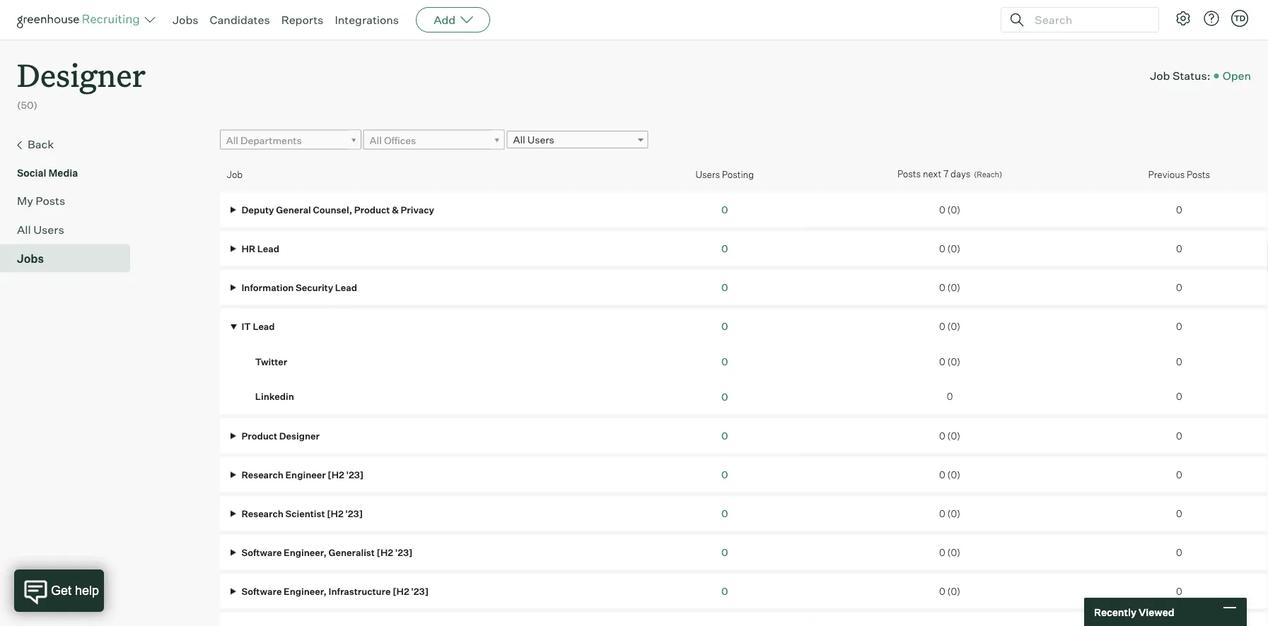 Task type: vqa. For each thing, say whether or not it's contained in the screenshot.
Recruiter
no



Task type: locate. For each thing, give the bounding box(es) containing it.
8 0 (0) from the top
[[940, 508, 961, 520]]

all for top all users "link"
[[513, 134, 525, 146]]

2 horizontal spatial posts
[[1187, 169, 1211, 180]]

10 (0) from the top
[[948, 586, 961, 597]]

all users for the bottom all users "link"
[[17, 223, 64, 237]]

2 0 link from the top
[[722, 242, 728, 255]]

0
[[722, 204, 728, 216], [940, 204, 946, 215], [1176, 204, 1183, 215], [722, 242, 728, 255], [940, 243, 946, 254], [1176, 243, 1183, 254], [722, 281, 728, 294], [940, 282, 946, 293], [1176, 282, 1183, 293], [722, 320, 728, 333], [940, 321, 946, 332], [1176, 321, 1183, 332], [722, 356, 728, 368], [940, 356, 946, 367], [1176, 356, 1183, 367], [722, 391, 728, 403], [947, 391, 953, 402], [1176, 391, 1183, 402], [722, 430, 728, 442], [940, 430, 946, 442], [1176, 430, 1183, 442], [722, 469, 728, 481], [940, 469, 946, 481], [1176, 469, 1183, 481], [722, 508, 728, 520], [940, 508, 946, 520], [1176, 508, 1183, 520], [722, 547, 728, 559], [940, 547, 946, 558], [1176, 547, 1183, 558], [722, 586, 728, 598], [940, 586, 946, 597], [1176, 586, 1183, 597]]

posts right previous
[[1187, 169, 1211, 180]]

10 0 (0) from the top
[[940, 586, 961, 597]]

0 horizontal spatial designer
[[17, 54, 146, 96]]

0 link for software engineer, infrastructure [h2 '23]
[[722, 586, 728, 598]]

0 vertical spatial jobs link
[[173, 13, 198, 27]]

(50)
[[17, 99, 37, 112]]

research for scientist
[[242, 508, 284, 520]]

1 engineer, from the top
[[284, 547, 327, 558]]

integrations
[[335, 13, 399, 27]]

engineer, down software engineer, generalist [h2 '23]
[[284, 586, 327, 597]]

lead for hr lead
[[257, 243, 279, 254]]

5 0 (0) from the top
[[940, 356, 961, 367]]

0 link for hr lead
[[722, 242, 728, 255]]

social
[[17, 167, 46, 179]]

engineer,
[[284, 547, 327, 558], [284, 586, 327, 597]]

product left &
[[354, 204, 390, 215]]

0 vertical spatial all users
[[513, 134, 554, 146]]

1 0 (0) from the top
[[940, 204, 961, 215]]

jobs left candidates link
[[173, 13, 198, 27]]

1 research from the top
[[242, 469, 284, 481]]

lead right it
[[253, 321, 275, 332]]

posts left "next" on the right top of page
[[898, 169, 921, 180]]

users
[[528, 134, 554, 146], [696, 169, 720, 180], [33, 223, 64, 237]]

1 vertical spatial all users
[[17, 223, 64, 237]]

open
[[1223, 69, 1251, 83]]

2 engineer, from the top
[[284, 586, 327, 597]]

1 (0) from the top
[[948, 204, 961, 215]]

recently viewed
[[1094, 606, 1175, 619]]

all users link
[[507, 131, 648, 149], [17, 221, 125, 238]]

all offices
[[370, 134, 416, 147]]

0 (0)
[[940, 204, 961, 215], [940, 243, 961, 254], [940, 282, 961, 293], [940, 321, 961, 332], [940, 356, 961, 367], [940, 430, 961, 442], [940, 469, 961, 481], [940, 508, 961, 520], [940, 547, 961, 558], [940, 586, 961, 597]]

0 vertical spatial software
[[242, 547, 282, 558]]

9 0 link from the top
[[722, 508, 728, 520]]

all for the bottom all users "link"
[[17, 223, 31, 237]]

(0) for research engineer [h2 '23]
[[948, 469, 961, 481]]

0 vertical spatial engineer,
[[284, 547, 327, 558]]

[h2
[[328, 469, 344, 481], [327, 508, 344, 520], [377, 547, 393, 558], [393, 586, 409, 597]]

1 vertical spatial lead
[[335, 282, 357, 293]]

job left status:
[[1150, 69, 1170, 83]]

1 horizontal spatial product
[[354, 204, 390, 215]]

infrastructure
[[329, 586, 391, 597]]

job for job status:
[[1150, 69, 1170, 83]]

3 (0) from the top
[[948, 282, 961, 293]]

3 0 (0) from the top
[[940, 282, 961, 293]]

2 software from the top
[[242, 586, 282, 597]]

departments
[[241, 134, 302, 147]]

deputy general counsel, product & privacy
[[240, 204, 434, 215]]

[h2 right infrastructure
[[393, 586, 409, 597]]

designer
[[17, 54, 146, 96], [279, 430, 320, 442]]

1 vertical spatial software
[[242, 586, 282, 597]]

4 0 link from the top
[[722, 320, 728, 333]]

media
[[48, 167, 78, 179]]

2 research from the top
[[242, 508, 284, 520]]

0 vertical spatial job
[[1150, 69, 1170, 83]]

7
[[944, 169, 949, 180]]

1 vertical spatial research
[[242, 508, 284, 520]]

6 0 link from the top
[[722, 391, 728, 403]]

status:
[[1173, 69, 1211, 83]]

0 (0) for information security lead
[[940, 282, 961, 293]]

7 (0) from the top
[[948, 469, 961, 481]]

previous
[[1148, 169, 1185, 180]]

research left scientist
[[242, 508, 284, 520]]

0 horizontal spatial all users link
[[17, 221, 125, 238]]

lead right security
[[335, 282, 357, 293]]

job up deputy
[[227, 169, 243, 180]]

all users
[[513, 134, 554, 146], [17, 223, 64, 237]]

0 link for information security lead
[[722, 281, 728, 294]]

1 vertical spatial product
[[242, 430, 277, 442]]

6 0 (0) from the top
[[940, 430, 961, 442]]

1 vertical spatial jobs link
[[17, 250, 125, 267]]

1 horizontal spatial designer
[[279, 430, 320, 442]]

jobs link left candidates link
[[173, 13, 198, 27]]

7 0 (0) from the top
[[940, 469, 961, 481]]

8 (0) from the top
[[948, 508, 961, 520]]

0 horizontal spatial jobs
[[17, 252, 44, 266]]

greenhouse recruiting image
[[17, 11, 144, 28]]

designer up the research engineer [h2 '23]
[[279, 430, 320, 442]]

(0) for deputy general counsel, product & privacy
[[948, 204, 961, 215]]

5 (0) from the top
[[948, 356, 961, 367]]

[h2 right 'engineer'
[[328, 469, 344, 481]]

designer (50)
[[17, 54, 146, 112]]

1 horizontal spatial posts
[[898, 169, 921, 180]]

all departments link
[[220, 130, 361, 150]]

engineer
[[285, 469, 326, 481]]

0 horizontal spatial all users
[[17, 223, 64, 237]]

jobs
[[173, 13, 198, 27], [17, 252, 44, 266]]

posts right my at top
[[36, 194, 65, 208]]

td button
[[1229, 7, 1251, 30]]

0 (0) for research scientist [h2 '23]
[[940, 508, 961, 520]]

information
[[242, 282, 294, 293]]

job for job
[[227, 169, 243, 180]]

days
[[951, 169, 971, 180]]

'23]
[[346, 469, 364, 481], [345, 508, 363, 520], [395, 547, 413, 558], [411, 586, 429, 597]]

9 0 (0) from the top
[[940, 547, 961, 558]]

10 0 link from the top
[[722, 547, 728, 559]]

'23] right generalist
[[395, 547, 413, 558]]

11 0 link from the top
[[722, 586, 728, 598]]

1 vertical spatial job
[[227, 169, 243, 180]]

0 (0) for software engineer, infrastructure [h2 '23]
[[940, 586, 961, 597]]

0 0 0
[[722, 320, 728, 403], [1176, 321, 1183, 402]]

it
[[242, 321, 251, 332]]

7 0 link from the top
[[722, 430, 728, 442]]

0 horizontal spatial job
[[227, 169, 243, 180]]

research
[[242, 469, 284, 481], [242, 508, 284, 520]]

integrations link
[[335, 13, 399, 27]]

&
[[392, 204, 399, 215]]

1 vertical spatial users
[[696, 169, 720, 180]]

users posting
[[696, 169, 754, 180]]

1 vertical spatial jobs
[[17, 252, 44, 266]]

0 vertical spatial designer
[[17, 54, 146, 96]]

product down the linkedin
[[242, 430, 277, 442]]

0 horizontal spatial users
[[33, 223, 64, 237]]

jobs link down my posts link
[[17, 250, 125, 267]]

Search text field
[[1031, 10, 1146, 30]]

job status:
[[1150, 69, 1211, 83]]

1 horizontal spatial all users
[[513, 134, 554, 146]]

research down 'product designer'
[[242, 469, 284, 481]]

1 horizontal spatial all users link
[[507, 131, 648, 149]]

0 vertical spatial users
[[528, 134, 554, 146]]

research scientist [h2 '23]
[[240, 508, 363, 520]]

lead
[[257, 243, 279, 254], [335, 282, 357, 293], [253, 321, 275, 332]]

6 (0) from the top
[[948, 430, 961, 442]]

2 0 (0) from the top
[[940, 243, 961, 254]]

0 link
[[722, 204, 728, 216], [722, 242, 728, 255], [722, 281, 728, 294], [722, 320, 728, 333], [722, 356, 728, 368], [722, 391, 728, 403], [722, 430, 728, 442], [722, 469, 728, 481], [722, 508, 728, 520], [722, 547, 728, 559], [722, 586, 728, 598]]

1 horizontal spatial jobs link
[[173, 13, 198, 27]]

(0)
[[948, 204, 961, 215], [948, 243, 961, 254], [948, 282, 961, 293], [948, 321, 961, 332], [948, 356, 961, 367], [948, 430, 961, 442], [948, 469, 961, 481], [948, 508, 961, 520], [948, 547, 961, 558], [948, 586, 961, 597]]

viewed
[[1139, 606, 1175, 619]]

0 link for research engineer [h2 '23]
[[722, 469, 728, 481]]

1 horizontal spatial users
[[528, 134, 554, 146]]

job
[[1150, 69, 1170, 83], [227, 169, 243, 180]]

posts
[[898, 169, 921, 180], [1187, 169, 1211, 180], [36, 194, 65, 208]]

linkedin
[[255, 391, 294, 402]]

4 (0) from the top
[[948, 321, 961, 332]]

0 vertical spatial product
[[354, 204, 390, 215]]

0 (0) for research engineer [h2 '23]
[[940, 469, 961, 481]]

recently
[[1094, 606, 1137, 619]]

engineer, down scientist
[[284, 547, 327, 558]]

my posts
[[17, 194, 65, 208]]

2 (0) from the top
[[948, 243, 961, 254]]

9 (0) from the top
[[948, 547, 961, 558]]

jobs down my at top
[[17, 252, 44, 266]]

1 software from the top
[[242, 547, 282, 558]]

8 0 link from the top
[[722, 469, 728, 481]]

1 0 link from the top
[[722, 204, 728, 216]]

previous posts
[[1148, 169, 1211, 180]]

product
[[354, 204, 390, 215], [242, 430, 277, 442]]

2 vertical spatial users
[[33, 223, 64, 237]]

lead right hr
[[257, 243, 279, 254]]

all
[[513, 134, 525, 146], [226, 134, 238, 147], [370, 134, 382, 147], [17, 223, 31, 237]]

0 vertical spatial lead
[[257, 243, 279, 254]]

1 horizontal spatial job
[[1150, 69, 1170, 83]]

1 vertical spatial engineer,
[[284, 586, 327, 597]]

0 vertical spatial jobs
[[173, 13, 198, 27]]

3 0 link from the top
[[722, 281, 728, 294]]

software
[[242, 547, 282, 558], [242, 586, 282, 597]]

designer down greenhouse recruiting image
[[17, 54, 146, 96]]

all users for top all users "link"
[[513, 134, 554, 146]]

0 horizontal spatial posts
[[36, 194, 65, 208]]

jobs link
[[173, 13, 198, 27], [17, 250, 125, 267]]

2 vertical spatial lead
[[253, 321, 275, 332]]

candidates
[[210, 13, 270, 27]]

0 vertical spatial research
[[242, 469, 284, 481]]

0 (0) for hr lead
[[940, 243, 961, 254]]



Task type: describe. For each thing, give the bounding box(es) containing it.
lead for it lead
[[253, 321, 275, 332]]

posts for previous posts
[[1187, 169, 1211, 180]]

0 link for deputy general counsel, product & privacy
[[722, 204, 728, 216]]

(0) for software engineer, generalist [h2 '23]
[[948, 547, 961, 558]]

posts for my posts
[[36, 194, 65, 208]]

[h2 right scientist
[[327, 508, 344, 520]]

all departments
[[226, 134, 302, 147]]

4 0 (0) from the top
[[940, 321, 961, 332]]

general
[[276, 204, 311, 215]]

0 link for product designer
[[722, 430, 728, 442]]

it lead
[[240, 321, 275, 332]]

my
[[17, 194, 33, 208]]

counsel,
[[313, 204, 352, 215]]

designer link
[[17, 40, 146, 98]]

0 vertical spatial all users link
[[507, 131, 648, 149]]

0 horizontal spatial 0 0 0
[[722, 320, 728, 403]]

product designer
[[240, 430, 320, 442]]

1 vertical spatial designer
[[279, 430, 320, 442]]

software for software engineer, generalist [h2 '23]
[[242, 547, 282, 558]]

0 link for research scientist [h2 '23]
[[722, 508, 728, 520]]

generalist
[[329, 547, 375, 558]]

back link
[[17, 136, 125, 154]]

all for all departments link
[[226, 134, 238, 147]]

my posts link
[[17, 192, 125, 209]]

(0) for information security lead
[[948, 282, 961, 293]]

next
[[923, 169, 942, 180]]

social media
[[17, 167, 78, 179]]

software for software engineer, infrastructure [h2 '23]
[[242, 586, 282, 597]]

research for engineer
[[242, 469, 284, 481]]

security
[[296, 282, 333, 293]]

reports
[[281, 13, 324, 27]]

'23] up generalist
[[345, 508, 363, 520]]

0 horizontal spatial jobs link
[[17, 250, 125, 267]]

1 horizontal spatial jobs
[[173, 13, 198, 27]]

'23] right infrastructure
[[411, 586, 429, 597]]

information security lead
[[240, 282, 357, 293]]

back
[[28, 137, 54, 151]]

[h2 right generalist
[[377, 547, 393, 558]]

reports link
[[281, 13, 324, 27]]

hr lead
[[240, 243, 279, 254]]

(0) for research scientist [h2 '23]
[[948, 508, 961, 520]]

1 horizontal spatial 0 0 0
[[1176, 321, 1183, 402]]

td
[[1234, 13, 1246, 23]]

engineer, for infrastructure
[[284, 586, 327, 597]]

'23] right 'engineer'
[[346, 469, 364, 481]]

5 0 link from the top
[[722, 356, 728, 368]]

research engineer [h2 '23]
[[240, 469, 364, 481]]

td button
[[1232, 10, 1249, 27]]

posts next 7 days (reach)
[[898, 169, 1002, 180]]

0 (0) for deputy general counsel, product & privacy
[[940, 204, 961, 215]]

(0) for hr lead
[[948, 243, 961, 254]]

0 horizontal spatial product
[[242, 430, 277, 442]]

0 link for software engineer, generalist [h2 '23]
[[722, 547, 728, 559]]

privacy
[[401, 204, 434, 215]]

offices
[[384, 134, 416, 147]]

add button
[[416, 7, 490, 33]]

scientist
[[285, 508, 325, 520]]

(0) for software engineer, infrastructure [h2 '23]
[[948, 586, 961, 597]]

2 horizontal spatial users
[[696, 169, 720, 180]]

configure image
[[1175, 10, 1192, 27]]

0 (0) for software engineer, generalist [h2 '23]
[[940, 547, 961, 558]]

software engineer, infrastructure [h2 '23]
[[240, 586, 429, 597]]

add
[[434, 13, 456, 27]]

(0) for product designer
[[948, 430, 961, 442]]

software engineer, generalist [h2 '23]
[[240, 547, 413, 558]]

all for all offices link
[[370, 134, 382, 147]]

all offices link
[[363, 130, 505, 150]]

deputy
[[242, 204, 274, 215]]

(reach)
[[974, 170, 1002, 179]]

0 (0) for product designer
[[940, 430, 961, 442]]

posting
[[722, 169, 754, 180]]

hr
[[242, 243, 255, 254]]

candidates link
[[210, 13, 270, 27]]

twitter
[[255, 356, 287, 367]]

engineer, for generalist
[[284, 547, 327, 558]]

1 vertical spatial all users link
[[17, 221, 125, 238]]



